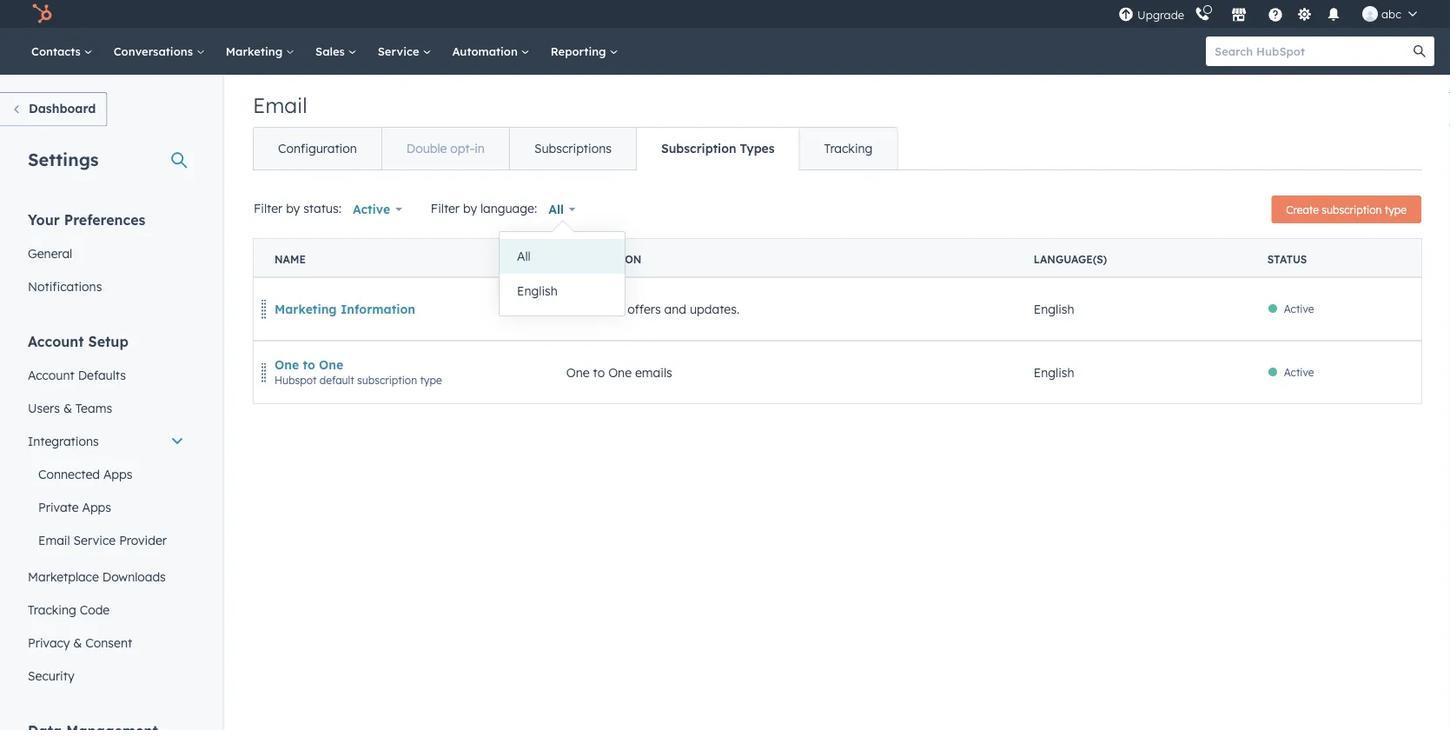 Task type: locate. For each thing, give the bounding box(es) containing it.
settings
[[28, 148, 99, 170]]

2 filter from the left
[[431, 200, 460, 216]]

& inside users & teams link
[[63, 400, 72, 415]]

1 vertical spatial service
[[73, 532, 116, 548]]

list box
[[500, 232, 625, 315]]

provider
[[119, 532, 167, 548]]

privacy & consent link
[[17, 626, 195, 659]]

english inside button
[[517, 283, 558, 299]]

tracking code
[[28, 602, 110, 617]]

2 vertical spatial english
[[1034, 365, 1075, 380]]

2 account from the top
[[28, 367, 75, 382]]

connected apps link
[[17, 458, 195, 491]]

to up hubspot
[[303, 357, 315, 372]]

0 vertical spatial &
[[63, 400, 72, 415]]

1 vertical spatial all
[[517, 249, 531, 264]]

menu containing abc
[[1117, 0, 1430, 28]]

1 horizontal spatial subscription
[[1322, 203, 1382, 216]]

1 filter from the left
[[254, 200, 283, 216]]

reporting
[[551, 44, 610, 58]]

automation
[[452, 44, 521, 58]]

0 vertical spatial tracking
[[824, 141, 873, 156]]

0 horizontal spatial by
[[286, 200, 300, 216]]

upgrade image
[[1119, 7, 1134, 23]]

help button
[[1261, 0, 1291, 28]]

search image
[[1414, 45, 1426, 57]]

sales link
[[305, 28, 367, 75]]

hubspot link
[[21, 3, 65, 24]]

& right users
[[63, 400, 72, 415]]

filter left status:
[[254, 200, 283, 216]]

tracking inside navigation
[[824, 141, 873, 156]]

to
[[303, 357, 315, 372], [593, 365, 605, 380]]

& right privacy
[[73, 635, 82, 650]]

0 horizontal spatial subscription
[[357, 373, 417, 387]]

list box containing all
[[500, 232, 625, 315]]

1 horizontal spatial email
[[253, 92, 307, 118]]

type inside button
[[1385, 203, 1407, 216]]

conversations
[[114, 44, 196, 58]]

apps
[[103, 466, 133, 481], [82, 499, 111, 515]]

active inside active popup button
[[353, 202, 390, 217]]

double opt-in
[[407, 141, 485, 156]]

users
[[28, 400, 60, 415]]

to for hubspot
[[303, 357, 315, 372]]

your
[[28, 211, 60, 228]]

1 vertical spatial apps
[[82, 499, 111, 515]]

apps for connected apps
[[103, 466, 133, 481]]

name
[[275, 253, 306, 266]]

offers
[[628, 301, 661, 317]]

1 horizontal spatial to
[[593, 365, 605, 380]]

account defaults
[[28, 367, 126, 382]]

default
[[320, 373, 354, 387]]

0 vertical spatial active
[[353, 202, 390, 217]]

subscription right create
[[1322, 203, 1382, 216]]

1 by from the left
[[286, 200, 300, 216]]

all right language:
[[549, 202, 564, 217]]

1 horizontal spatial by
[[463, 200, 477, 216]]

1 horizontal spatial &
[[73, 635, 82, 650]]

email service provider
[[38, 532, 167, 548]]

0 vertical spatial subscription
[[1322, 203, 1382, 216]]

to left emails
[[593, 365, 605, 380]]

private apps
[[38, 499, 111, 515]]

1 vertical spatial type
[[420, 373, 442, 387]]

&
[[63, 400, 72, 415], [73, 635, 82, 650]]

0 vertical spatial email
[[253, 92, 307, 118]]

apps for private apps
[[82, 499, 111, 515]]

Search HubSpot search field
[[1206, 37, 1419, 66]]

email
[[253, 92, 307, 118], [38, 532, 70, 548]]

contacts link
[[21, 28, 103, 75]]

description
[[566, 253, 642, 266]]

marketing left offers on the left
[[566, 301, 624, 317]]

one
[[275, 357, 299, 372], [319, 357, 343, 372], [566, 365, 590, 380], [608, 365, 632, 380]]

1 horizontal spatial service
[[378, 44, 423, 58]]

double opt-in link
[[381, 128, 509, 169]]

1 vertical spatial active
[[1284, 302, 1314, 315]]

dashboard link
[[0, 92, 107, 126]]

subscription inside one to one hubspot default subscription type
[[357, 373, 417, 387]]

abc
[[1382, 7, 1402, 21]]

active
[[353, 202, 390, 217], [1284, 302, 1314, 315], [1284, 366, 1314, 379]]

privacy & consent
[[28, 635, 132, 650]]

& for users
[[63, 400, 72, 415]]

email inside email service provider link
[[38, 532, 70, 548]]

reporting link
[[540, 28, 629, 75]]

filter by language:
[[431, 200, 537, 216]]

marketplace downloads link
[[17, 560, 195, 593]]

0 horizontal spatial filter
[[254, 200, 283, 216]]

0 horizontal spatial type
[[420, 373, 442, 387]]

your preferences element
[[17, 210, 195, 303]]

1 horizontal spatial type
[[1385, 203, 1407, 216]]

account for account defaults
[[28, 367, 75, 382]]

0 horizontal spatial to
[[303, 357, 315, 372]]

0 vertical spatial all
[[549, 202, 564, 217]]

configuration
[[278, 141, 357, 156]]

1 horizontal spatial tracking
[[824, 141, 873, 156]]

security link
[[17, 659, 195, 692]]

subscriptions link
[[509, 128, 636, 169]]

tracking for tracking
[[824, 141, 873, 156]]

email up configuration
[[253, 92, 307, 118]]

apps inside 'link'
[[103, 466, 133, 481]]

2 by from the left
[[463, 200, 477, 216]]

code
[[80, 602, 110, 617]]

account setup
[[28, 332, 128, 350]]

account
[[28, 332, 84, 350], [28, 367, 75, 382]]

account up account defaults
[[28, 332, 84, 350]]

general
[[28, 246, 72, 261]]

filter
[[254, 200, 283, 216], [431, 200, 460, 216]]

marketplaces button
[[1221, 0, 1258, 28]]

0 horizontal spatial service
[[73, 532, 116, 548]]

0 horizontal spatial all
[[517, 249, 531, 264]]

service right sales link
[[378, 44, 423, 58]]

0 vertical spatial account
[[28, 332, 84, 350]]

1 vertical spatial tracking
[[28, 602, 76, 617]]

1 vertical spatial account
[[28, 367, 75, 382]]

english for marketing offers and updates.
[[1034, 301, 1075, 317]]

0 horizontal spatial tracking
[[28, 602, 76, 617]]

by left language:
[[463, 200, 477, 216]]

calling icon image
[[1195, 7, 1211, 22]]

service link
[[367, 28, 442, 75]]

type
[[1385, 203, 1407, 216], [420, 373, 442, 387]]

menu
[[1117, 0, 1430, 28]]

1 horizontal spatial filter
[[431, 200, 460, 216]]

navigation
[[253, 127, 898, 170]]

marketing down name
[[275, 301, 337, 317]]

1 vertical spatial email
[[38, 532, 70, 548]]

1 vertical spatial subscription
[[357, 373, 417, 387]]

2 vertical spatial active
[[1284, 366, 1314, 379]]

filter for filter by language:
[[431, 200, 460, 216]]

english
[[517, 283, 558, 299], [1034, 301, 1075, 317], [1034, 365, 1075, 380]]

by left status:
[[286, 200, 300, 216]]

one to one hubspot default subscription type
[[275, 357, 442, 387]]

filter for filter by status:
[[254, 200, 283, 216]]

& for privacy
[[73, 635, 82, 650]]

account up users
[[28, 367, 75, 382]]

apps down integrations button
[[103, 466, 133, 481]]

defaults
[[78, 367, 126, 382]]

filter down double opt-in link
[[431, 200, 460, 216]]

0 vertical spatial english
[[517, 283, 558, 299]]

service inside account setup element
[[73, 532, 116, 548]]

by
[[286, 200, 300, 216], [463, 200, 477, 216]]

hubspot image
[[31, 3, 52, 24]]

in
[[475, 141, 485, 156]]

apps up email service provider
[[82, 499, 111, 515]]

1 horizontal spatial all
[[549, 202, 564, 217]]

information
[[341, 301, 415, 317]]

all
[[549, 202, 564, 217], [517, 249, 531, 264]]

1 vertical spatial english
[[1034, 301, 1075, 317]]

marketing left sales
[[226, 44, 286, 58]]

status
[[1268, 253, 1307, 266]]

0 vertical spatial type
[[1385, 203, 1407, 216]]

0 vertical spatial apps
[[103, 466, 133, 481]]

calling icon button
[[1188, 2, 1218, 25]]

privacy
[[28, 635, 70, 650]]

email for email
[[253, 92, 307, 118]]

tracking inside account setup element
[[28, 602, 76, 617]]

& inside privacy & consent link
[[73, 635, 82, 650]]

email down private
[[38, 532, 70, 548]]

all down language:
[[517, 249, 531, 264]]

security
[[28, 668, 74, 683]]

0 horizontal spatial &
[[63, 400, 72, 415]]

tracking link
[[799, 128, 897, 169]]

language(s)
[[1034, 253, 1108, 266]]

subscription right default
[[357, 373, 417, 387]]

0 horizontal spatial email
[[38, 532, 70, 548]]

1 account from the top
[[28, 332, 84, 350]]

to inside one to one hubspot default subscription type
[[303, 357, 315, 372]]

1 vertical spatial &
[[73, 635, 82, 650]]

subscription types
[[661, 141, 775, 156]]

service down private apps link
[[73, 532, 116, 548]]



Task type: vqa. For each thing, say whether or not it's contained in the screenshot.
they
no



Task type: describe. For each thing, give the bounding box(es) containing it.
marketing information
[[275, 301, 415, 317]]

email for email service provider
[[38, 532, 70, 548]]

consent
[[85, 635, 132, 650]]

marketing for marketing
[[226, 44, 286, 58]]

active for one to one emails
[[1284, 366, 1314, 379]]

search button
[[1405, 37, 1435, 66]]

marketplace downloads
[[28, 569, 166, 584]]

sales
[[316, 44, 348, 58]]

notifications
[[28, 279, 102, 294]]

0 vertical spatial service
[[378, 44, 423, 58]]

by for status:
[[286, 200, 300, 216]]

notifications image
[[1326, 8, 1342, 23]]

settings image
[[1297, 7, 1313, 23]]

tracking for tracking code
[[28, 602, 76, 617]]

create subscription type button
[[1272, 196, 1422, 223]]

automation link
[[442, 28, 540, 75]]

account setup element
[[17, 332, 195, 692]]

subscription inside create subscription type button
[[1322, 203, 1382, 216]]

conversations link
[[103, 28, 215, 75]]

integrations
[[28, 433, 99, 448]]

filter by status:
[[254, 200, 341, 216]]

teams
[[75, 400, 112, 415]]

subscription types link
[[636, 128, 799, 169]]

subscriptions
[[534, 141, 612, 156]]

downloads
[[102, 569, 166, 584]]

updates.
[[690, 301, 740, 317]]

active for marketing offers and updates.
[[1284, 302, 1314, 315]]

account defaults link
[[17, 359, 195, 392]]

double
[[407, 141, 447, 156]]

marketing information button
[[275, 301, 415, 317]]

to for emails
[[593, 365, 605, 380]]

users & teams
[[28, 400, 112, 415]]

subscription
[[661, 141, 737, 156]]

all inside popup button
[[549, 202, 564, 217]]

create subscription type
[[1287, 203, 1407, 216]]

navigation containing configuration
[[253, 127, 898, 170]]

all inside button
[[517, 249, 531, 264]]

marketing link
[[215, 28, 305, 75]]

connected apps
[[38, 466, 133, 481]]

marketing offers and updates.
[[566, 301, 740, 317]]

your preferences
[[28, 211, 145, 228]]

hubspot
[[275, 373, 317, 387]]

type inside one to one hubspot default subscription type
[[420, 373, 442, 387]]

contacts
[[31, 44, 84, 58]]

marketplaces image
[[1232, 8, 1247, 23]]

marketing for marketing information
[[275, 301, 337, 317]]

all button
[[537, 192, 587, 227]]

help image
[[1268, 8, 1284, 23]]

create
[[1287, 203, 1319, 216]]

by for language:
[[463, 200, 477, 216]]

private
[[38, 499, 79, 515]]

account for account setup
[[28, 332, 84, 350]]

language:
[[481, 200, 537, 216]]

marketplace
[[28, 569, 99, 584]]

and
[[665, 301, 687, 317]]

one to one emails
[[566, 365, 672, 380]]

one to one button
[[275, 357, 343, 372]]

abc button
[[1352, 0, 1428, 28]]

users & teams link
[[17, 392, 195, 425]]

upgrade
[[1138, 8, 1185, 22]]

opt-
[[450, 141, 475, 156]]

tracking code link
[[17, 593, 195, 626]]

integrations button
[[17, 425, 195, 458]]

active button
[[341, 192, 414, 227]]

preferences
[[64, 211, 145, 228]]

all button
[[500, 239, 625, 274]]

english for one to one emails
[[1034, 365, 1075, 380]]

notifications button
[[1319, 0, 1349, 28]]

dashboard
[[29, 101, 96, 116]]

general link
[[17, 237, 195, 270]]

settings link
[[1294, 5, 1316, 23]]

notifications link
[[17, 270, 195, 303]]

connected
[[38, 466, 100, 481]]

gary orlando image
[[1363, 6, 1378, 22]]

email service provider link
[[17, 524, 195, 557]]

setup
[[88, 332, 128, 350]]

emails
[[635, 365, 672, 380]]

status:
[[303, 200, 341, 216]]

english button
[[500, 274, 625, 309]]

private apps link
[[17, 491, 195, 524]]

types
[[740, 141, 775, 156]]

marketing for marketing offers and updates.
[[566, 301, 624, 317]]



